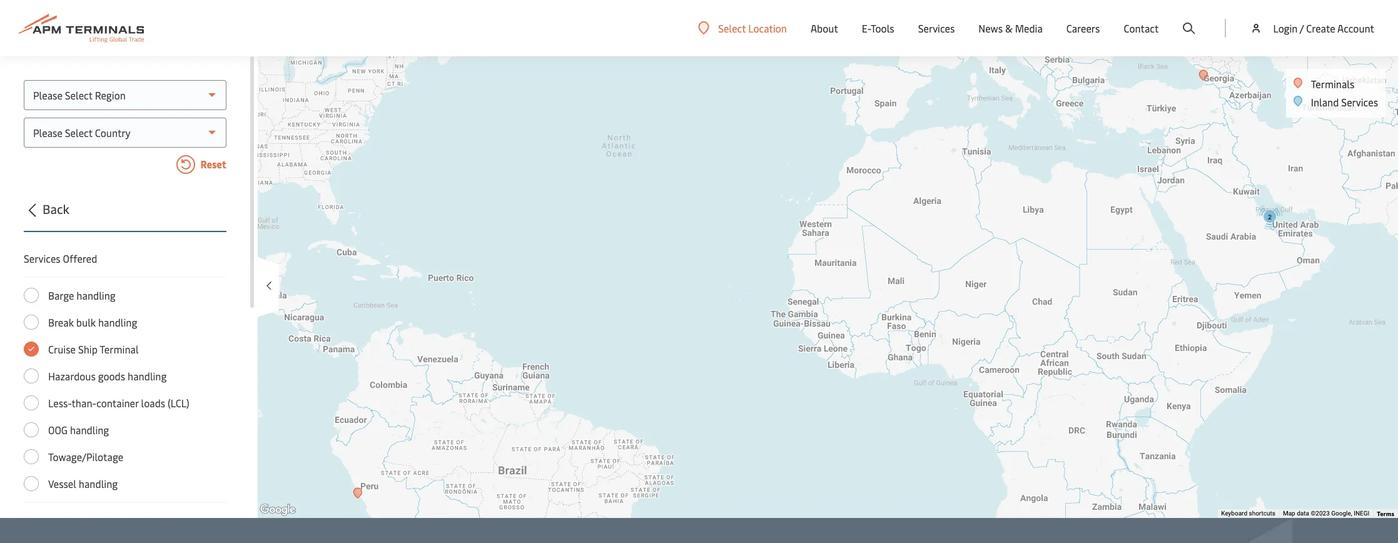 Task type: locate. For each thing, give the bounding box(es) containing it.
terminal
[[100, 342, 139, 356]]

vessel handling
[[48, 477, 118, 491]]

hazardous goods handling
[[48, 369, 167, 383]]

handling down towage/pilotage on the left of the page
[[79, 477, 118, 491]]

keyboard shortcuts button
[[1222, 509, 1276, 518]]

login / create account link
[[1251, 0, 1375, 56]]

handling up towage/pilotage on the left of the page
[[70, 423, 109, 437]]

handling
[[77, 288, 116, 302], [98, 315, 137, 329], [128, 369, 167, 383], [70, 423, 109, 437], [79, 477, 118, 491]]

select
[[719, 21, 746, 35]]

0 vertical spatial services
[[918, 21, 955, 35]]

contact button
[[1124, 0, 1159, 56]]

keyboard shortcuts
[[1222, 510, 1276, 517]]

Hazardous goods handling radio
[[24, 369, 39, 384]]

news
[[979, 21, 1003, 35]]

2 vertical spatial services
[[24, 252, 61, 265]]

handling for oog handling
[[70, 423, 109, 437]]

services
[[918, 21, 955, 35], [1342, 95, 1379, 109], [24, 252, 61, 265]]

data
[[1297, 510, 1310, 517]]

1 horizontal spatial services
[[918, 21, 955, 35]]

shortcuts
[[1249, 510, 1276, 517]]

towage/pilotage
[[48, 450, 123, 464]]

services down terminals
[[1342, 95, 1379, 109]]

&
[[1006, 21, 1013, 35]]

(lcl)
[[168, 396, 189, 410]]

e-tools button
[[862, 0, 895, 56]]

vessel
[[48, 477, 76, 491]]

Break bulk handling radio
[[24, 315, 39, 330]]

handling up break bulk handling
[[77, 288, 116, 302]]

careers button
[[1067, 0, 1100, 56]]

handling up terminal
[[98, 315, 137, 329]]

Barge handling radio
[[24, 288, 39, 303]]

0 horizontal spatial services
[[24, 252, 61, 265]]

Towage/Pilotage radio
[[24, 449, 39, 464]]

2
[[1268, 213, 1272, 221]]

2 horizontal spatial services
[[1342, 95, 1379, 109]]

oog
[[48, 423, 68, 437]]

map
[[1283, 510, 1296, 517]]

handling for barge handling
[[77, 288, 116, 302]]

Less-than-container loads (LCL) radio
[[24, 395, 39, 410]]

location
[[749, 21, 787, 35]]

OOG handling radio
[[24, 422, 39, 437]]

services offered
[[24, 252, 97, 265]]

Vessel handling radio
[[24, 476, 39, 491]]

back button
[[20, 200, 227, 232]]

services right tools
[[918, 21, 955, 35]]

map data ©2023 google, inegi
[[1283, 510, 1370, 517]]

goods
[[98, 369, 125, 383]]

services left offered
[[24, 252, 61, 265]]

google,
[[1332, 510, 1353, 517]]



Task type: vqa. For each thing, say whether or not it's contained in the screenshot.
'angeles'
no



Task type: describe. For each thing, give the bounding box(es) containing it.
media
[[1015, 21, 1043, 35]]

about button
[[811, 0, 838, 56]]

handling up the loads
[[128, 369, 167, 383]]

cruise ship terminal
[[48, 342, 139, 356]]

login
[[1274, 21, 1298, 35]]

tools
[[871, 21, 895, 35]]

terms
[[1377, 509, 1395, 518]]

bulk
[[76, 315, 96, 329]]

inland
[[1311, 95, 1339, 109]]

barge
[[48, 288, 74, 302]]

inland services
[[1311, 95, 1379, 109]]

about
[[811, 21, 838, 35]]

services for services
[[918, 21, 955, 35]]

e-
[[862, 21, 871, 35]]

contact
[[1124, 21, 1159, 35]]

loads
[[141, 396, 165, 410]]

google image
[[257, 502, 298, 518]]

map region
[[108, 0, 1399, 543]]

less-than-container loads (lcl)
[[48, 396, 189, 410]]

back
[[43, 200, 69, 217]]

less-
[[48, 396, 72, 410]]

keyboard
[[1222, 510, 1248, 517]]

create
[[1307, 21, 1336, 35]]

e-tools
[[862, 21, 895, 35]]

handling for vessel handling
[[79, 477, 118, 491]]

news & media
[[979, 21, 1043, 35]]

terminals
[[1311, 77, 1355, 91]]

©2023
[[1311, 510, 1330, 517]]

offered
[[63, 252, 97, 265]]

reset button
[[24, 155, 227, 176]]

services button
[[918, 0, 955, 56]]

reset
[[198, 157, 227, 171]]

account
[[1338, 21, 1375, 35]]

/
[[1300, 21, 1304, 35]]

services for services offered
[[24, 252, 61, 265]]

hazardous
[[48, 369, 96, 383]]

login / create account
[[1274, 21, 1375, 35]]

Cruise Ship Terminal radio
[[24, 342, 39, 357]]

select location button
[[699, 21, 787, 35]]

inegi
[[1354, 510, 1370, 517]]

oog handling
[[48, 423, 109, 437]]

cruise
[[48, 342, 76, 356]]

careers
[[1067, 21, 1100, 35]]

news & media button
[[979, 0, 1043, 56]]

barge handling
[[48, 288, 116, 302]]

terms link
[[1377, 509, 1395, 518]]

than-
[[72, 396, 96, 410]]

container
[[96, 396, 139, 410]]

ship
[[78, 342, 98, 356]]

select location
[[719, 21, 787, 35]]

break bulk handling
[[48, 315, 137, 329]]

break
[[48, 315, 74, 329]]

1 vertical spatial services
[[1342, 95, 1379, 109]]



